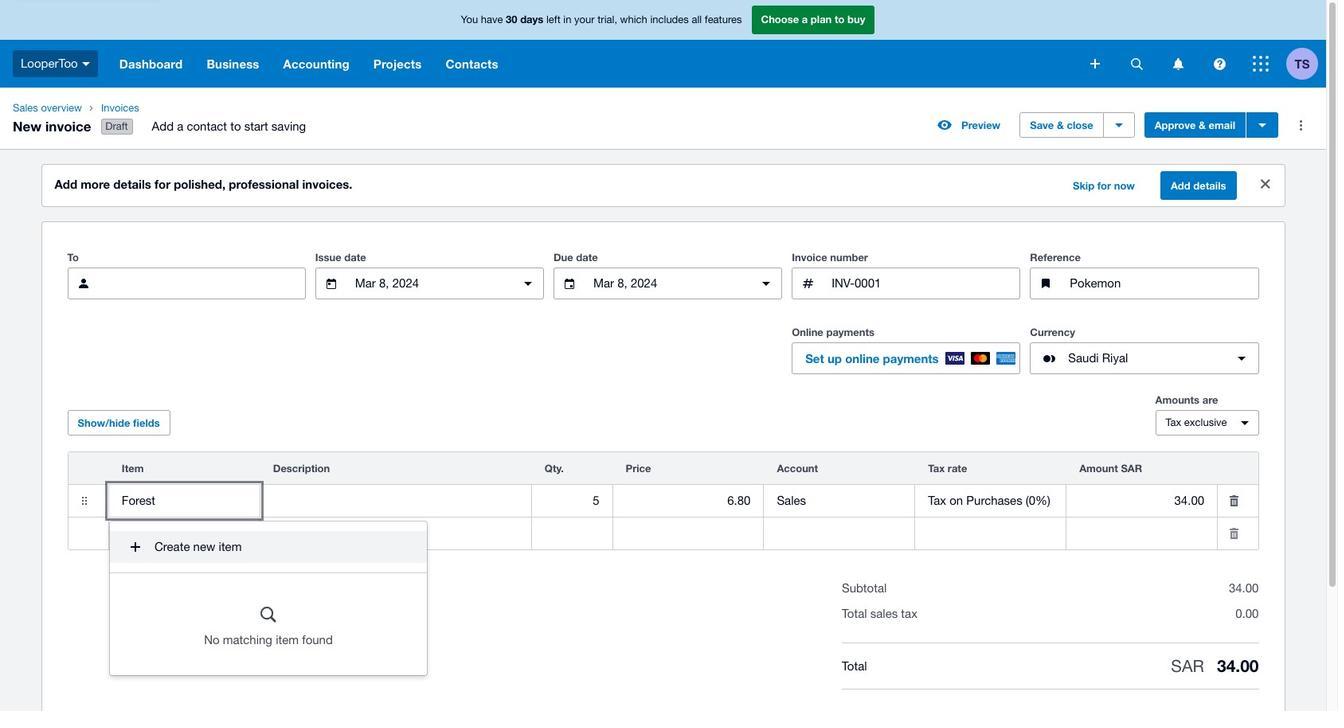 Task type: describe. For each thing, give the bounding box(es) containing it.
date for due date
[[576, 251, 598, 264]]

online
[[846, 352, 880, 366]]

qty.
[[545, 462, 564, 475]]

no
[[204, 634, 220, 647]]

tax exclusive button
[[1156, 411, 1260, 436]]

preview button
[[929, 112, 1011, 138]]

invoices link
[[95, 100, 319, 116]]

new invoice
[[13, 118, 91, 134]]

create new item
[[155, 540, 242, 554]]

issue date
[[315, 251, 366, 264]]

show/hide
[[78, 417, 130, 430]]

more line item options element
[[1219, 453, 1259, 485]]

item
[[122, 462, 144, 475]]

account
[[777, 462, 819, 475]]

30
[[506, 13, 518, 26]]

left
[[547, 14, 561, 26]]

due
[[554, 251, 574, 264]]

description
[[273, 462, 330, 475]]

To text field
[[106, 269, 305, 299]]

up
[[828, 352, 842, 366]]

approve
[[1155, 119, 1197, 132]]

new
[[193, 540, 215, 554]]

set up online payments
[[806, 352, 939, 366]]

1 remove image from the top
[[1219, 485, 1250, 517]]

invoices
[[101, 102, 139, 114]]

sales
[[13, 102, 38, 114]]

add for add a contact to start saving
[[152, 120, 174, 133]]

add details button
[[1161, 171, 1237, 200]]

saudi
[[1069, 352, 1100, 365]]

loopertoo
[[21, 56, 78, 70]]

item for matching
[[276, 634, 299, 647]]

details inside button
[[1194, 179, 1227, 192]]

projects
[[374, 57, 422, 71]]

add a contact to start saving
[[152, 120, 306, 133]]

loopertoo button
[[0, 40, 107, 88]]

for inside button
[[1098, 179, 1112, 192]]

you have 30 days left in your trial, which includes all features
[[461, 13, 742, 26]]

more
[[81, 177, 110, 191]]

reference
[[1031, 251, 1081, 264]]

a for contact
[[177, 120, 184, 133]]

approve & email button
[[1145, 112, 1246, 138]]

plan
[[811, 13, 832, 26]]

price
[[626, 462, 652, 475]]

& for email
[[1199, 119, 1207, 132]]

Issue date text field
[[354, 269, 506, 299]]

a for plan
[[802, 13, 808, 26]]

group containing create new item
[[110, 522, 427, 676]]

invoice line item list element
[[67, 452, 1260, 551]]

tax for tax rate
[[929, 462, 945, 475]]

show/hide fields
[[78, 417, 160, 430]]

1 horizontal spatial svg image
[[1091, 59, 1101, 69]]

have
[[481, 14, 503, 26]]

save & close
[[1031, 119, 1094, 132]]

ts button
[[1287, 40, 1327, 88]]

add details
[[1172, 179, 1227, 192]]

now
[[1115, 179, 1136, 192]]

2 remove image from the top
[[1219, 518, 1250, 550]]

0.00
[[1236, 607, 1260, 621]]

invoice
[[792, 251, 828, 264]]

your
[[575, 14, 595, 26]]

dashboard link
[[107, 40, 195, 88]]

rate
[[948, 462, 968, 475]]

saving
[[272, 120, 306, 133]]

no matching item found
[[204, 634, 333, 647]]

skip for now button
[[1064, 173, 1145, 199]]

accounting button
[[271, 40, 362, 88]]

dashboard
[[119, 57, 183, 71]]

approve & email
[[1155, 119, 1236, 132]]

you
[[461, 14, 478, 26]]

found
[[302, 634, 333, 647]]

matching
[[223, 634, 273, 647]]

currency
[[1031, 326, 1076, 339]]

tax rate
[[929, 462, 968, 475]]

which
[[621, 14, 648, 26]]

close
[[1068, 119, 1094, 132]]

amount
[[1080, 462, 1119, 475]]

0 horizontal spatial payments
[[827, 326, 875, 339]]

show/hide fields button
[[67, 411, 170, 436]]

close image
[[1261, 179, 1271, 189]]

saudi riyal
[[1069, 352, 1129, 365]]

new
[[13, 118, 42, 134]]

Reference text field
[[1069, 269, 1259, 299]]

tax exclusive
[[1166, 417, 1228, 429]]

save & close button
[[1020, 112, 1104, 138]]

sales overview link
[[6, 100, 88, 116]]

online
[[792, 326, 824, 339]]

& for close
[[1058, 119, 1065, 132]]

features
[[705, 14, 742, 26]]

Due date text field
[[592, 269, 744, 299]]

includes
[[651, 14, 689, 26]]



Task type: locate. For each thing, give the bounding box(es) containing it.
1 horizontal spatial date
[[576, 251, 598, 264]]

choose
[[762, 13, 799, 26]]

invoice
[[45, 118, 91, 134]]

& inside button
[[1199, 119, 1207, 132]]

all
[[692, 14, 702, 26]]

total for total sales tax
[[842, 607, 868, 621]]

professional
[[229, 177, 299, 191]]

amounts
[[1156, 394, 1200, 407]]

0 vertical spatial sar
[[1122, 462, 1143, 475]]

item for new
[[219, 540, 242, 554]]

trial,
[[598, 14, 618, 26]]

item left found
[[276, 634, 299, 647]]

0 vertical spatial total
[[842, 607, 868, 621]]

1 horizontal spatial item
[[276, 634, 299, 647]]

2 date from the left
[[576, 251, 598, 264]]

email
[[1209, 119, 1236, 132]]

total for total
[[842, 660, 868, 673]]

1 vertical spatial to
[[230, 120, 241, 133]]

1 vertical spatial total
[[842, 660, 868, 673]]

date
[[345, 251, 366, 264], [576, 251, 598, 264]]

contacts button
[[434, 40, 511, 88]]

fields
[[133, 417, 160, 430]]

skip
[[1073, 179, 1095, 192]]

create
[[155, 540, 190, 554]]

list box
[[110, 522, 427, 676]]

tax down "amounts"
[[1166, 417, 1182, 429]]

0 horizontal spatial date
[[345, 251, 366, 264]]

0 horizontal spatial add
[[55, 177, 77, 191]]

are
[[1203, 394, 1219, 407]]

number
[[831, 251, 869, 264]]

&
[[1058, 119, 1065, 132], [1199, 119, 1207, 132]]

total down subtotal
[[842, 607, 868, 621]]

0 horizontal spatial svg image
[[82, 62, 90, 66]]

34.00 for sar
[[1218, 657, 1260, 677]]

none text field inside invoice line item list element
[[260, 519, 531, 549]]

None field
[[109, 486, 260, 517], [532, 486, 612, 517], [613, 486, 764, 517], [765, 486, 915, 517], [916, 486, 1066, 517], [1067, 486, 1218, 517], [109, 519, 260, 549], [532, 519, 612, 549], [613, 519, 764, 549], [1067, 519, 1218, 549], [109, 486, 260, 517], [532, 486, 612, 517], [613, 486, 764, 517], [765, 486, 915, 517], [916, 486, 1066, 517], [1067, 486, 1218, 517], [109, 519, 260, 549], [532, 519, 612, 549], [613, 519, 764, 549], [1067, 519, 1218, 549]]

Invoice number text field
[[831, 269, 1020, 299]]

add more details for polished, professional invoices.
[[55, 177, 353, 191]]

0 vertical spatial tax
[[1166, 417, 1182, 429]]

0 horizontal spatial item
[[219, 540, 242, 554]]

set
[[806, 352, 825, 366]]

remove image
[[1219, 485, 1250, 517], [1219, 518, 1250, 550]]

start
[[244, 120, 268, 133]]

sar
[[1122, 462, 1143, 475], [1172, 657, 1205, 676]]

draft
[[105, 120, 128, 132]]

0 horizontal spatial for
[[155, 177, 171, 191]]

polished,
[[174, 177, 226, 191]]

1 horizontal spatial &
[[1199, 119, 1207, 132]]

1 vertical spatial item
[[276, 634, 299, 647]]

buy
[[848, 13, 866, 26]]

days
[[521, 13, 544, 26]]

projects button
[[362, 40, 434, 88]]

tax inside "tax exclusive" 'popup button'
[[1166, 417, 1182, 429]]

add right now
[[1172, 179, 1191, 192]]

a
[[802, 13, 808, 26], [177, 120, 184, 133]]

close button
[[1250, 168, 1282, 200]]

1 vertical spatial tax
[[929, 462, 945, 475]]

to
[[67, 251, 79, 264]]

choose a plan to buy
[[762, 13, 866, 26]]

1 horizontal spatial details
[[1194, 179, 1227, 192]]

payments inside popup button
[[884, 352, 939, 366]]

& left email
[[1199, 119, 1207, 132]]

banner containing ts
[[0, 0, 1327, 88]]

svg image
[[1254, 56, 1270, 72], [1131, 58, 1143, 70], [1174, 58, 1184, 70], [1214, 58, 1226, 70]]

2 total from the top
[[842, 660, 868, 673]]

2 & from the left
[[1199, 119, 1207, 132]]

0 vertical spatial a
[[802, 13, 808, 26]]

list box containing create new item
[[110, 522, 427, 676]]

item inside button
[[219, 540, 242, 554]]

tax for tax exclusive
[[1166, 417, 1182, 429]]

a inside banner
[[802, 13, 808, 26]]

a left the contact
[[177, 120, 184, 133]]

date for issue date
[[345, 251, 366, 264]]

none text field inside invoice line item list element
[[260, 486, 531, 517]]

total sales tax
[[842, 607, 918, 621]]

34.00 up the 0.00
[[1230, 582, 1260, 595]]

a left plan
[[802, 13, 808, 26]]

payments
[[827, 326, 875, 339], [884, 352, 939, 366]]

add inside button
[[1172, 179, 1191, 192]]

& right save
[[1058, 119, 1065, 132]]

preview
[[962, 119, 1001, 132]]

1 vertical spatial remove image
[[1219, 518, 1250, 550]]

total
[[842, 607, 868, 621], [842, 660, 868, 673]]

to for plan
[[835, 13, 845, 26]]

for left polished,
[[155, 177, 171, 191]]

0 vertical spatial item
[[219, 540, 242, 554]]

to for contact
[[230, 120, 241, 133]]

None text field
[[260, 519, 531, 549]]

to left buy
[[835, 13, 845, 26]]

1 vertical spatial payments
[[884, 352, 939, 366]]

payments up online
[[827, 326, 875, 339]]

1 date from the left
[[345, 251, 366, 264]]

0 horizontal spatial &
[[1058, 119, 1065, 132]]

34.00
[[1230, 582, 1260, 595], [1218, 657, 1260, 677]]

contact element
[[67, 268, 306, 300]]

1 more date options image from the left
[[512, 268, 544, 300]]

1 total from the top
[[842, 607, 868, 621]]

more invoice options image
[[1286, 109, 1317, 141]]

accounting
[[283, 57, 350, 71]]

skip for now
[[1073, 179, 1136, 192]]

None text field
[[260, 486, 531, 517]]

0 vertical spatial remove image
[[1219, 485, 1250, 517]]

svg image inside loopertoo popup button
[[82, 62, 90, 66]]

group
[[110, 522, 427, 676]]

riyal
[[1103, 352, 1129, 365]]

due date
[[554, 251, 598, 264]]

date right due
[[576, 251, 598, 264]]

add
[[152, 120, 174, 133], [55, 177, 77, 191], [1172, 179, 1191, 192]]

business button
[[195, 40, 271, 88]]

2 horizontal spatial add
[[1172, 179, 1191, 192]]

0 vertical spatial 34.00
[[1230, 582, 1260, 595]]

tax
[[1166, 417, 1182, 429], [929, 462, 945, 475]]

0 horizontal spatial a
[[177, 120, 184, 133]]

details left the "close" 'button'
[[1194, 179, 1227, 192]]

to left start
[[230, 120, 241, 133]]

subtotal
[[842, 582, 887, 595]]

sar inside invoice line item list element
[[1122, 462, 1143, 475]]

more date options image for issue date
[[512, 268, 544, 300]]

to inside banner
[[835, 13, 845, 26]]

34.00 down the 0.00
[[1218, 657, 1260, 677]]

0 vertical spatial payments
[[827, 326, 875, 339]]

exclusive
[[1185, 417, 1228, 429]]

add left more
[[55, 177, 77, 191]]

svg image right loopertoo
[[82, 62, 90, 66]]

more date options image for due date
[[751, 268, 783, 300]]

34.00 for subtotal
[[1230, 582, 1260, 595]]

invoice number element
[[792, 268, 1021, 300]]

contact
[[187, 120, 227, 133]]

add for add details
[[1172, 179, 1191, 192]]

1 horizontal spatial sar
[[1172, 657, 1205, 676]]

item right new
[[219, 540, 242, 554]]

1 horizontal spatial a
[[802, 13, 808, 26]]

0 vertical spatial to
[[835, 13, 845, 26]]

1 horizontal spatial tax
[[1166, 417, 1182, 429]]

overview
[[41, 102, 82, 114]]

1 vertical spatial sar
[[1172, 657, 1205, 676]]

0 horizontal spatial sar
[[1122, 462, 1143, 475]]

details
[[113, 177, 151, 191], [1194, 179, 1227, 192]]

1 horizontal spatial add
[[152, 120, 174, 133]]

1 horizontal spatial to
[[835, 13, 845, 26]]

date right issue
[[345, 251, 366, 264]]

to
[[835, 13, 845, 26], [230, 120, 241, 133]]

tax inside invoice line item list element
[[929, 462, 945, 475]]

set up online payments button
[[792, 343, 1021, 375]]

add left the contact
[[152, 120, 174, 133]]

add for add more details for polished, professional invoices.
[[55, 177, 77, 191]]

1 vertical spatial a
[[177, 120, 184, 133]]

tax
[[902, 607, 918, 621]]

0 horizontal spatial details
[[113, 177, 151, 191]]

sales overview
[[13, 102, 82, 114]]

business
[[207, 57, 259, 71]]

0 horizontal spatial to
[[230, 120, 241, 133]]

details right more
[[113, 177, 151, 191]]

create new item button
[[110, 532, 427, 564]]

1 horizontal spatial payments
[[884, 352, 939, 366]]

amounts are
[[1156, 394, 1219, 407]]

tax left "rate"
[[929, 462, 945, 475]]

banner
[[0, 0, 1327, 88]]

more date options image
[[512, 268, 544, 300], [751, 268, 783, 300]]

1 vertical spatial 34.00
[[1218, 657, 1260, 677]]

drag and drop line image
[[68, 485, 100, 517]]

total down total sales tax
[[842, 660, 868, 673]]

0 horizontal spatial tax
[[929, 462, 945, 475]]

for left now
[[1098, 179, 1112, 192]]

sales
[[871, 607, 898, 621]]

& inside button
[[1058, 119, 1065, 132]]

ts
[[1296, 56, 1311, 71]]

svg image
[[1091, 59, 1101, 69], [82, 62, 90, 66]]

amount sar
[[1080, 462, 1143, 475]]

1 horizontal spatial for
[[1098, 179, 1112, 192]]

2 more date options image from the left
[[751, 268, 783, 300]]

issue
[[315, 251, 342, 264]]

saudi riyal button
[[1031, 343, 1260, 375]]

0 horizontal spatial more date options image
[[512, 268, 544, 300]]

invoice number
[[792, 251, 869, 264]]

1 horizontal spatial more date options image
[[751, 268, 783, 300]]

1 & from the left
[[1058, 119, 1065, 132]]

online payments
[[792, 326, 875, 339]]

item
[[219, 540, 242, 554], [276, 634, 299, 647]]

svg image up close
[[1091, 59, 1101, 69]]

contacts
[[446, 57, 499, 71]]

payments right online
[[884, 352, 939, 366]]



Task type: vqa. For each thing, say whether or not it's contained in the screenshot.
LEARN MORE button related to apps
no



